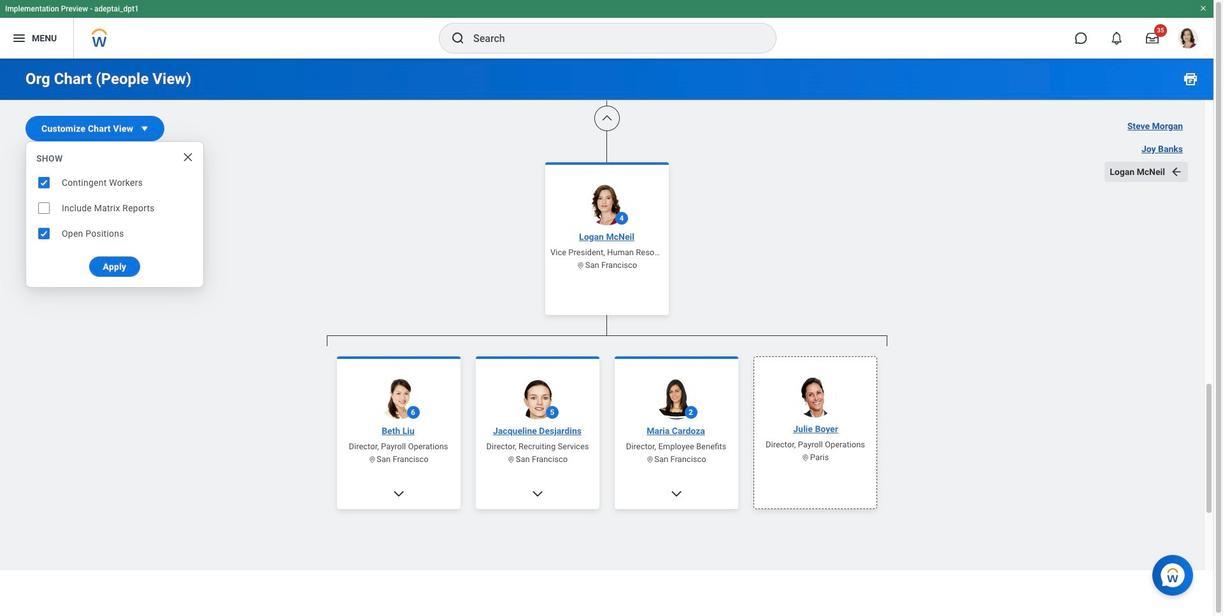 Task type: locate. For each thing, give the bounding box(es) containing it.
x image
[[182, 151, 194, 164]]

search image
[[450, 31, 466, 46]]

chevron down image
[[392, 488, 405, 501], [531, 488, 544, 501]]

0 horizontal spatial chevron down image
[[392, 488, 405, 501]]

location image for chevron down image
[[646, 456, 655, 464]]

1 location image from the left
[[368, 456, 377, 464]]

dialog
[[25, 141, 204, 288]]

main content
[[0, 0, 1214, 617]]

inbox large image
[[1146, 32, 1159, 45]]

1 horizontal spatial chevron down image
[[531, 488, 544, 501]]

banner
[[0, 0, 1214, 59]]

2 location image from the left
[[646, 456, 655, 464]]

2 chevron down image from the left
[[531, 488, 544, 501]]

caret down image
[[138, 122, 151, 135]]

0 horizontal spatial location image
[[507, 456, 516, 464]]

location image
[[577, 262, 585, 270], [802, 454, 810, 462], [507, 456, 516, 464]]

0 horizontal spatial location image
[[368, 456, 377, 464]]

1 horizontal spatial location image
[[646, 456, 655, 464]]

notifications large image
[[1111, 32, 1123, 45]]

chevron up image
[[601, 112, 613, 125]]

location image
[[368, 456, 377, 464], [646, 456, 655, 464]]



Task type: vqa. For each thing, say whether or not it's contained in the screenshot.
View More ... 'link'
no



Task type: describe. For each thing, give the bounding box(es) containing it.
profile logan mcneil image
[[1178, 28, 1199, 51]]

location image for 1st chevron down icon from the left
[[368, 456, 377, 464]]

1 horizontal spatial location image
[[577, 262, 585, 270]]

close environment banner image
[[1200, 4, 1207, 12]]

logan mcneil, logan mcneil, 4 direct reports element
[[327, 347, 887, 617]]

2 horizontal spatial location image
[[802, 454, 810, 462]]

justify image
[[11, 31, 27, 46]]

arrow left image
[[1171, 166, 1183, 178]]

Search Workday  search field
[[473, 24, 750, 52]]

chevron down image
[[670, 488, 683, 501]]

1 chevron down image from the left
[[392, 488, 405, 501]]

print org chart image
[[1183, 71, 1199, 87]]



